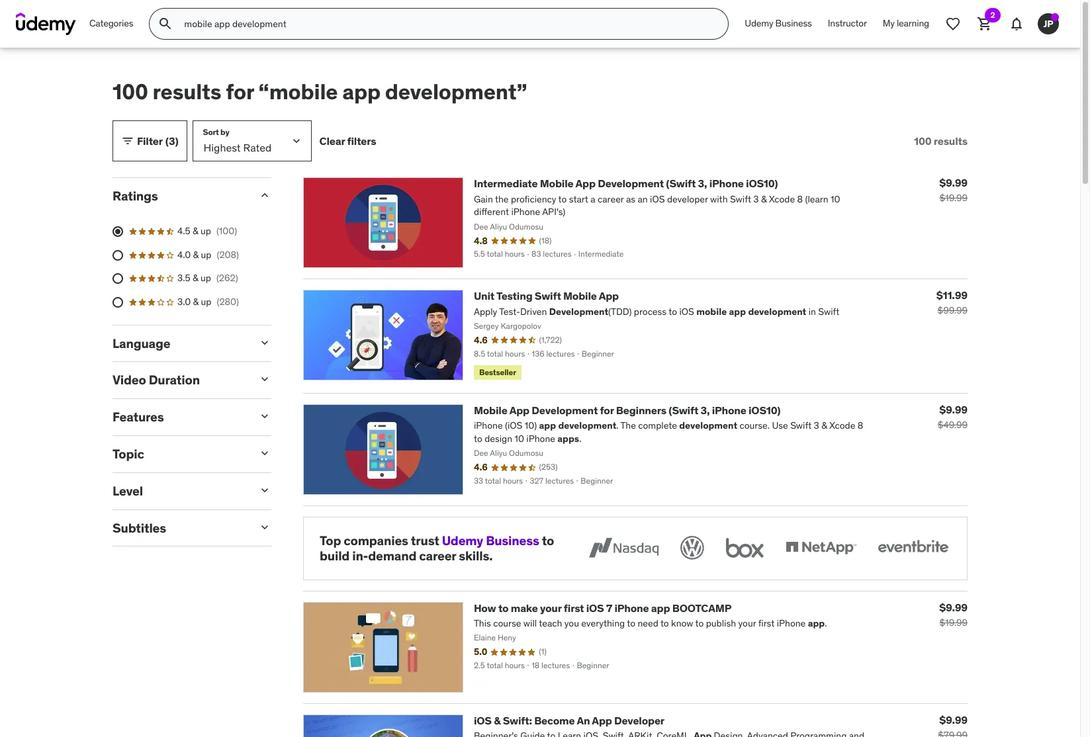 Task type: describe. For each thing, give the bounding box(es) containing it.
4 $9.99 from the top
[[940, 714, 968, 727]]

$9.99 $19.99 for how to make your first ios 7 iphone app bootcamp
[[940, 601, 968, 629]]

filters
[[347, 134, 377, 148]]

language button
[[113, 336, 248, 351]]

intermediate mobile app development (swift 3, iphone ios10)
[[474, 177, 779, 190]]

ratings button
[[113, 188, 248, 204]]

Search for anything text field
[[182, 13, 713, 35]]

features button
[[113, 409, 248, 425]]

companies
[[344, 533, 409, 549]]

iphone for mobile app development for beginners (swift 3, iphone ios10)
[[713, 404, 747, 417]]

100 for 100 results
[[915, 134, 932, 148]]

$9.99 for intermediate mobile app development (swift 3, iphone ios10)
[[940, 176, 968, 190]]

first
[[564, 602, 584, 615]]

& for 3.0
[[193, 296, 199, 308]]

instructor link
[[821, 8, 876, 40]]

unit
[[474, 290, 495, 303]]

small image for features
[[258, 410, 272, 423]]

up for 4.0 & up
[[201, 249, 212, 261]]

categories button
[[81, 8, 141, 40]]

iphone for how to make your first ios 7 iphone app bootcamp
[[615, 602, 649, 615]]

0 vertical spatial ios10)
[[747, 177, 779, 190]]

3.0
[[178, 296, 191, 308]]

(100)
[[217, 225, 237, 237]]

learning
[[897, 17, 930, 29]]

level
[[113, 483, 143, 499]]

small image for video duration
[[258, 373, 272, 386]]

to inside to build in-demand career skills.
[[542, 533, 555, 549]]

(3)
[[166, 134, 179, 148]]

up for 3.5 & up
[[201, 272, 211, 284]]

skills.
[[459, 548, 493, 564]]

ios & swift: become an app developer link
[[474, 714, 665, 728]]

1 vertical spatial 3,
[[701, 404, 710, 417]]

ios & swift: become an app developer
[[474, 714, 665, 728]]

how to make your first ios 7 iphone app bootcamp link
[[474, 602, 732, 615]]

small image for language
[[258, 336, 272, 349]]

jp
[[1044, 18, 1054, 30]]

video
[[113, 373, 146, 388]]

box image
[[723, 534, 768, 563]]

my learning
[[883, 17, 930, 29]]

ratings
[[113, 188, 158, 204]]

(262)
[[217, 272, 238, 284]]

100 results
[[915, 134, 968, 148]]

0 horizontal spatial udemy business link
[[442, 533, 540, 549]]

your
[[541, 602, 562, 615]]

$11.99 $99.99
[[937, 289, 968, 317]]

clear
[[320, 134, 345, 148]]

wishlist image
[[946, 16, 962, 32]]

jp link
[[1033, 8, 1065, 40]]

udemy inside udemy business link
[[745, 17, 774, 29]]

clear filters button
[[320, 121, 377, 162]]

(208)
[[217, 249, 239, 261]]

& for ios
[[494, 714, 501, 728]]

make
[[511, 602, 538, 615]]

intermediate mobile app development (swift 3, iphone ios10) link
[[474, 177, 779, 190]]

100 for 100 results for "mobile app development"
[[113, 78, 148, 105]]

filter (3)
[[137, 134, 179, 148]]

clear filters
[[320, 134, 377, 148]]

udemy business
[[745, 17, 813, 29]]

2
[[991, 10, 996, 20]]

swift
[[535, 290, 561, 303]]

top
[[320, 533, 341, 549]]

language
[[113, 336, 170, 351]]

features
[[113, 409, 164, 425]]

7
[[607, 602, 613, 615]]

nasdaq image
[[586, 534, 662, 563]]

2 vertical spatial mobile
[[474, 404, 508, 417]]

how
[[474, 602, 497, 615]]

subtitles
[[113, 520, 166, 536]]

in-
[[353, 548, 368, 564]]

4.5
[[178, 225, 191, 237]]

0 horizontal spatial app
[[343, 78, 381, 105]]

duration
[[149, 373, 200, 388]]

1 vertical spatial ios10)
[[749, 404, 781, 417]]

0 horizontal spatial for
[[226, 78, 254, 105]]

trust
[[411, 533, 440, 549]]

100 results status
[[915, 134, 968, 148]]

up for 3.0 & up
[[201, 296, 212, 308]]

subtitles button
[[113, 520, 248, 536]]

0 vertical spatial mobile
[[540, 177, 574, 190]]

topic
[[113, 446, 144, 462]]

1 horizontal spatial ios
[[587, 602, 604, 615]]

1 vertical spatial development
[[532, 404, 598, 417]]

100 results for "mobile app development"
[[113, 78, 527, 105]]

0 horizontal spatial business
[[486, 533, 540, 549]]

(280)
[[217, 296, 239, 308]]

testing
[[497, 290, 533, 303]]

bootcamp
[[673, 602, 732, 615]]

results for 100 results
[[934, 134, 968, 148]]

notifications image
[[1009, 16, 1025, 32]]



Task type: vqa. For each thing, say whether or not it's contained in the screenshot.
'Gift this course'
no



Task type: locate. For each thing, give the bounding box(es) containing it.
development
[[598, 177, 664, 190], [532, 404, 598, 417]]

up left (262) at the left top of the page
[[201, 272, 211, 284]]

volkswagen image
[[678, 534, 707, 563]]

$11.99
[[937, 289, 968, 302]]

small image
[[258, 410, 272, 423], [258, 447, 272, 460], [258, 521, 272, 534]]

0 vertical spatial 100
[[113, 78, 148, 105]]

1 vertical spatial udemy business link
[[442, 533, 540, 549]]

video duration
[[113, 373, 200, 388]]

1 vertical spatial app
[[652, 602, 671, 615]]

1 horizontal spatial app
[[652, 602, 671, 615]]

$9.99 $49.99
[[938, 403, 968, 431]]

0 horizontal spatial 100
[[113, 78, 148, 105]]

up
[[201, 225, 211, 237], [201, 249, 212, 261], [201, 272, 211, 284], [201, 296, 212, 308]]

up left (208)
[[201, 249, 212, 261]]

3,
[[699, 177, 708, 190], [701, 404, 710, 417]]

my learning link
[[876, 8, 938, 40]]

3 small image from the top
[[258, 521, 272, 534]]

$9.99 $19.99 for intermediate mobile app development (swift 3, iphone ios10)
[[940, 176, 968, 204]]

2 up from the top
[[201, 249, 212, 261]]

up for 4.5 & up
[[201, 225, 211, 237]]

1 horizontal spatial udemy business link
[[737, 8, 821, 40]]

0 vertical spatial business
[[776, 17, 813, 29]]

intermediate
[[474, 177, 538, 190]]

3.0 & up (280)
[[178, 296, 239, 308]]

1 $9.99 $19.99 from the top
[[940, 176, 968, 204]]

0 vertical spatial udemy
[[745, 17, 774, 29]]

$9.99
[[940, 176, 968, 190], [940, 403, 968, 417], [940, 601, 968, 614], [940, 714, 968, 727]]

how to make your first ios 7 iphone app bootcamp
[[474, 602, 732, 615]]

development"
[[385, 78, 527, 105]]

iphone
[[710, 177, 744, 190], [713, 404, 747, 417], [615, 602, 649, 615]]

$9.99 for how to make your first ios 7 iphone app bootcamp
[[940, 601, 968, 614]]

1 horizontal spatial udemy
[[745, 17, 774, 29]]

0 vertical spatial 3,
[[699, 177, 708, 190]]

1 horizontal spatial to
[[542, 533, 555, 549]]

$99.99
[[938, 305, 968, 317]]

4.5 & up (100)
[[178, 225, 237, 237]]

0 horizontal spatial ios
[[474, 714, 492, 728]]

top companies trust udemy business
[[320, 533, 540, 549]]

& right 4.5
[[193, 225, 198, 237]]

0 vertical spatial small image
[[258, 410, 272, 423]]

1 horizontal spatial business
[[776, 17, 813, 29]]

2 vertical spatial small image
[[258, 521, 272, 534]]

100 inside 'status'
[[915, 134, 932, 148]]

udemy image
[[16, 13, 76, 35]]

1 vertical spatial results
[[934, 134, 968, 148]]

results for 100 results for "mobile app development"
[[153, 78, 221, 105]]

topic button
[[113, 446, 248, 462]]

developer
[[615, 714, 665, 728]]

udemy business link
[[737, 8, 821, 40], [442, 533, 540, 549]]

1 vertical spatial (swift
[[669, 404, 699, 417]]

3.5
[[178, 272, 191, 284]]

1 small image from the top
[[258, 410, 272, 423]]

0 vertical spatial results
[[153, 78, 221, 105]]

video duration button
[[113, 373, 248, 388]]

2 $9.99 from the top
[[940, 403, 968, 417]]

& for 4.5
[[193, 225, 198, 237]]

& for 3.5
[[193, 272, 198, 284]]

for left "mobile
[[226, 78, 254, 105]]

instructor
[[828, 17, 868, 29]]

0 horizontal spatial to
[[499, 602, 509, 615]]

$9.99 $19.99
[[940, 176, 968, 204], [940, 601, 968, 629]]

small image for topic
[[258, 447, 272, 460]]

build
[[320, 548, 350, 564]]

0 vertical spatial development
[[598, 177, 664, 190]]

beginners
[[617, 404, 667, 417]]

1 vertical spatial $19.99
[[940, 617, 968, 629]]

1 up from the top
[[201, 225, 211, 237]]

& right 4.0
[[193, 249, 199, 261]]

categories
[[89, 17, 133, 29]]

submit search image
[[158, 16, 174, 32]]

0 vertical spatial $19.99
[[940, 192, 968, 204]]

1 horizontal spatial 100
[[915, 134, 932, 148]]

1 vertical spatial ios
[[474, 714, 492, 728]]

4 up from the top
[[201, 296, 212, 308]]

2 $9.99 $19.99 from the top
[[940, 601, 968, 629]]

$9.99 for mobile app development for beginners (swift 3, iphone ios10)
[[940, 403, 968, 417]]

$19.99 for intermediate mobile app development (swift 3, iphone ios10)
[[940, 192, 968, 204]]

0 vertical spatial ios
[[587, 602, 604, 615]]

up left (280)
[[201, 296, 212, 308]]

become
[[535, 714, 575, 728]]

2 small image from the top
[[258, 447, 272, 460]]

0 vertical spatial udemy business link
[[737, 8, 821, 40]]

unit testing swift mobile app
[[474, 290, 619, 303]]

career
[[419, 548, 457, 564]]

netapp image
[[784, 534, 860, 563]]

app
[[576, 177, 596, 190], [599, 290, 619, 303], [510, 404, 530, 417], [592, 714, 613, 728]]

ios left the swift:
[[474, 714, 492, 728]]

small image for level
[[258, 484, 272, 497]]

for left beginners
[[600, 404, 614, 417]]

an
[[577, 714, 590, 728]]

& right 3.5
[[193, 272, 198, 284]]

&
[[193, 225, 198, 237], [193, 249, 199, 261], [193, 272, 198, 284], [193, 296, 199, 308], [494, 714, 501, 728]]

0 vertical spatial (swift
[[667, 177, 696, 190]]

"mobile
[[259, 78, 338, 105]]

0 horizontal spatial udemy
[[442, 533, 484, 549]]

100
[[113, 78, 148, 105], [915, 134, 932, 148]]

& for 4.0
[[193, 249, 199, 261]]

(swift
[[667, 177, 696, 190], [669, 404, 699, 417]]

shopping cart with 2 items image
[[978, 16, 994, 32]]

1 $9.99 from the top
[[940, 176, 968, 190]]

to
[[542, 533, 555, 549], [499, 602, 509, 615]]

swift:
[[503, 714, 532, 728]]

for
[[226, 78, 254, 105], [600, 404, 614, 417]]

up left (100)
[[201, 225, 211, 237]]

results
[[153, 78, 221, 105], [934, 134, 968, 148]]

$9.99 inside $9.99 $49.99
[[940, 403, 968, 417]]

app
[[343, 78, 381, 105], [652, 602, 671, 615]]

ios10)
[[747, 177, 779, 190], [749, 404, 781, 417]]

mobile app development for beginners (swift 3, iphone ios10) link
[[474, 404, 781, 417]]

0 vertical spatial for
[[226, 78, 254, 105]]

my
[[883, 17, 895, 29]]

small image
[[121, 135, 134, 148], [258, 189, 272, 202], [258, 336, 272, 349], [258, 373, 272, 386], [258, 484, 272, 497]]

0 vertical spatial iphone
[[710, 177, 744, 190]]

1 vertical spatial iphone
[[713, 404, 747, 417]]

0 vertical spatial $9.99 $19.99
[[940, 176, 968, 204]]

results inside 'status'
[[934, 134, 968, 148]]

$49.99
[[938, 419, 968, 431]]

2 vertical spatial iphone
[[615, 602, 649, 615]]

3.5 & up (262)
[[178, 272, 238, 284]]

1 vertical spatial small image
[[258, 447, 272, 460]]

ios left 7
[[587, 602, 604, 615]]

unit testing swift mobile app link
[[474, 290, 619, 303]]

1 horizontal spatial for
[[600, 404, 614, 417]]

4.0 & up (208)
[[178, 249, 239, 261]]

0 horizontal spatial results
[[153, 78, 221, 105]]

1 vertical spatial to
[[499, 602, 509, 615]]

1 vertical spatial mobile
[[564, 290, 597, 303]]

3 $9.99 from the top
[[940, 601, 968, 614]]

to build in-demand career skills.
[[320, 533, 555, 564]]

0 vertical spatial to
[[542, 533, 555, 549]]

small image for subtitles
[[258, 521, 272, 534]]

& right 3.0
[[193, 296, 199, 308]]

1 vertical spatial business
[[486, 533, 540, 549]]

$19.99 for how to make your first ios 7 iphone app bootcamp
[[940, 617, 968, 629]]

0 vertical spatial app
[[343, 78, 381, 105]]

filter
[[137, 134, 163, 148]]

& left the swift:
[[494, 714, 501, 728]]

app up filters
[[343, 78, 381, 105]]

small image for ratings
[[258, 189, 272, 202]]

demand
[[368, 548, 417, 564]]

mobile app development for beginners (swift 3, iphone ios10)
[[474, 404, 781, 417]]

level button
[[113, 483, 248, 499]]

1 vertical spatial for
[[600, 404, 614, 417]]

2 $19.99 from the top
[[940, 617, 968, 629]]

1 vertical spatial udemy
[[442, 533, 484, 549]]

3 up from the top
[[201, 272, 211, 284]]

1 vertical spatial 100
[[915, 134, 932, 148]]

1 $19.99 from the top
[[940, 192, 968, 204]]

1 vertical spatial $9.99 $19.99
[[940, 601, 968, 629]]

1 horizontal spatial results
[[934, 134, 968, 148]]

app left bootcamp
[[652, 602, 671, 615]]

4.0
[[178, 249, 191, 261]]

$19.99
[[940, 192, 968, 204], [940, 617, 968, 629]]

you have alerts image
[[1052, 13, 1060, 21]]

2 link
[[970, 8, 1002, 40]]

eventbrite image
[[876, 534, 952, 563]]



